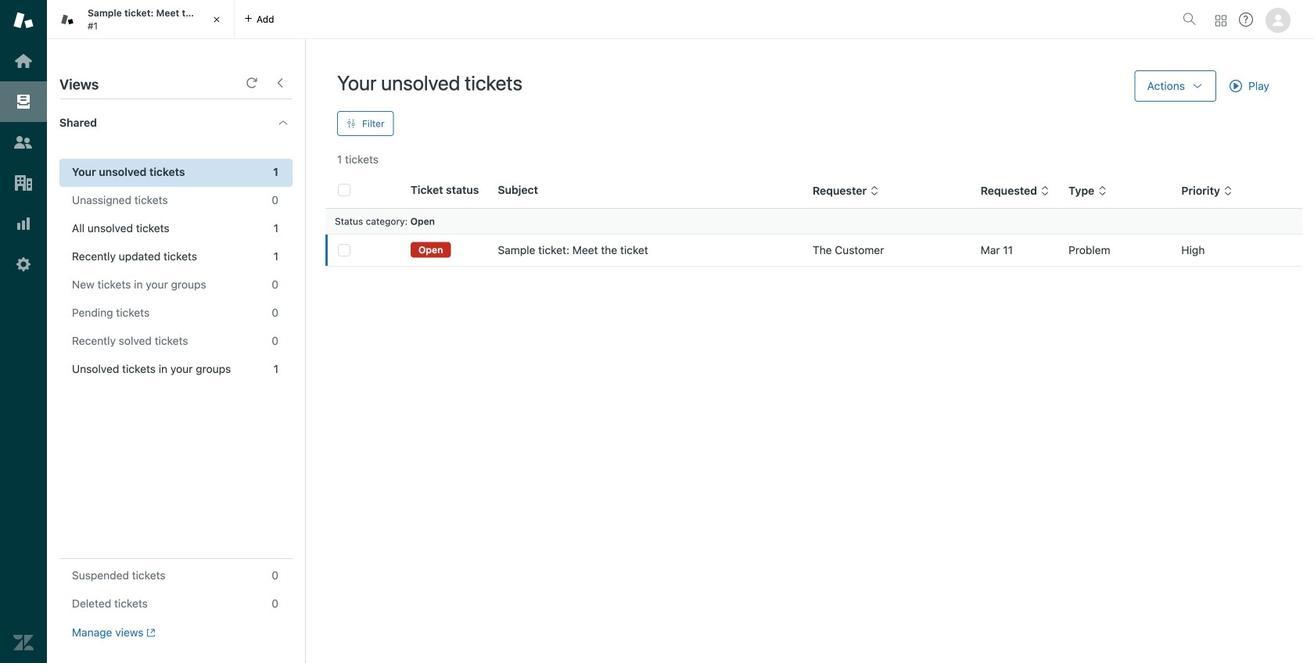 Task type: describe. For each thing, give the bounding box(es) containing it.
views image
[[13, 92, 34, 112]]

admin image
[[13, 254, 34, 275]]

opens in a new tab image
[[144, 629, 156, 638]]

reporting image
[[13, 214, 34, 234]]

get help image
[[1239, 13, 1254, 27]]

zendesk products image
[[1216, 15, 1227, 26]]

refresh views pane image
[[246, 77, 258, 89]]

customers image
[[13, 132, 34, 153]]

organizations image
[[13, 173, 34, 193]]

get started image
[[13, 51, 34, 71]]



Task type: locate. For each thing, give the bounding box(es) containing it.
tab
[[47, 0, 235, 39]]

heading
[[47, 99, 305, 146]]

zendesk support image
[[13, 10, 34, 31]]

row
[[326, 234, 1303, 266]]

close image
[[209, 12, 225, 27]]

zendesk image
[[13, 633, 34, 653]]

hide panel views image
[[274, 77, 286, 89]]

main element
[[0, 0, 47, 664]]

tabs tab list
[[47, 0, 1177, 39]]



Task type: vqa. For each thing, say whether or not it's contained in the screenshot.
march 24, 2024 text box
no



